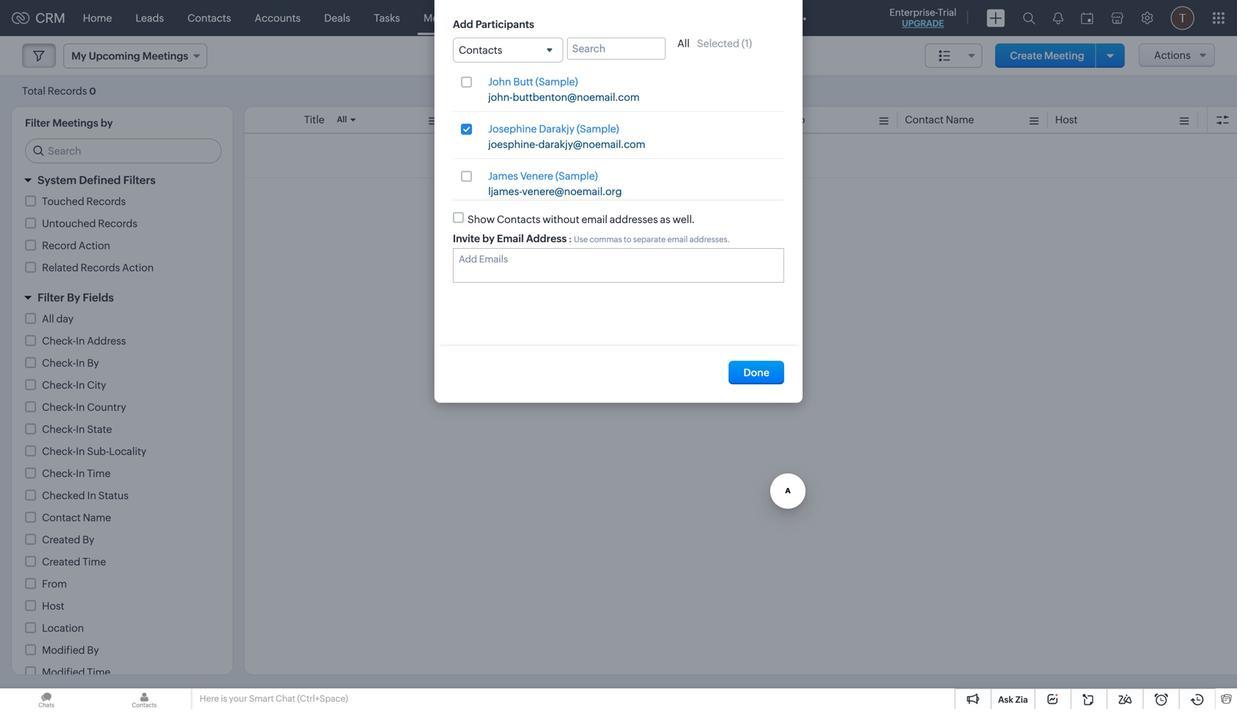 Task type: locate. For each thing, give the bounding box(es) containing it.
2 vertical spatial all
[[42, 313, 54, 325]]

all for all day
[[42, 313, 54, 325]]

7 check- from the top
[[42, 468, 76, 480]]

1 created from the top
[[42, 534, 80, 546]]

0 vertical spatial from
[[454, 114, 479, 126]]

1 vertical spatial by
[[482, 233, 495, 245]]

addresses.
[[690, 235, 730, 244]]

filter by fields button
[[12, 285, 233, 311]]

chats image
[[0, 689, 93, 709]]

records for total
[[48, 85, 87, 97]]

(sample) inside james venere (sample) ljames-venere@noemail.org
[[556, 170, 598, 182]]

records for touched
[[86, 196, 126, 207]]

1
[[745, 38, 749, 49]]

0 vertical spatial filter
[[25, 117, 50, 129]]

without
[[543, 214, 580, 226]]

all right 'title'
[[337, 115, 347, 124]]

in up check-in by
[[76, 335, 85, 347]]

records down defined
[[86, 196, 126, 207]]

0 vertical spatial all
[[678, 38, 690, 49]]

0 horizontal spatial contact
[[42, 512, 81, 524]]

contacts inside field
[[459, 44, 503, 56]]

by up search text field
[[101, 117, 113, 129]]

in left "state"
[[76, 424, 85, 435]]

1 horizontal spatial by
[[482, 233, 495, 245]]

related for related records action
[[42, 262, 78, 274]]

create meeting
[[1010, 50, 1085, 62]]

check- for check-in sub-locality
[[42, 446, 76, 457]]

addresses
[[610, 214, 658, 226]]

2 check- from the top
[[42, 357, 76, 369]]

1 vertical spatial filter
[[38, 291, 65, 304]]

email down well.
[[668, 235, 688, 244]]

0 vertical spatial contact name
[[905, 114, 974, 126]]

(sample) up buttbenton@noemail.com
[[536, 76, 578, 88]]

3 check- from the top
[[42, 379, 76, 391]]

filter
[[25, 117, 50, 129], [38, 291, 65, 304]]

1 vertical spatial modified
[[42, 667, 85, 678]]

all
[[678, 38, 690, 49], [337, 115, 347, 124], [42, 313, 54, 325]]

1 vertical spatial meetings
[[52, 117, 98, 129]]

Search text field
[[567, 38, 666, 60]]

contact
[[905, 114, 944, 126], [42, 512, 81, 524]]

check- down 'all day'
[[42, 335, 76, 347]]

created
[[42, 534, 80, 546], [42, 556, 80, 568]]

all for all
[[337, 115, 347, 124]]

butt
[[513, 76, 534, 88]]

1 horizontal spatial contact name
[[905, 114, 974, 126]]

total
[[22, 85, 46, 97]]

from
[[454, 114, 479, 126], [42, 578, 67, 590]]

by
[[101, 117, 113, 129], [482, 233, 495, 245]]

by up modified time
[[87, 644, 99, 656]]

host down meeting
[[1056, 114, 1078, 126]]

contacts for "contacts" link
[[188, 12, 231, 24]]

created time
[[42, 556, 106, 568]]

in up check-in state
[[76, 401, 85, 413]]

0 horizontal spatial address
[[87, 335, 126, 347]]

filter down total
[[25, 117, 50, 129]]

related
[[755, 114, 791, 126], [42, 262, 78, 274]]

meetings left calls
[[424, 12, 468, 24]]

title
[[304, 114, 325, 126]]

related to
[[755, 114, 805, 126]]

josephine darakjy (sample) link
[[488, 123, 619, 135]]

Add Emails text field
[[459, 254, 772, 265]]

(sample)
[[536, 76, 578, 88], [577, 123, 619, 135], [556, 170, 598, 182]]

enterprise-trial upgrade
[[890, 7, 957, 28]]

check-in sub-locality
[[42, 446, 146, 457]]

in for status
[[87, 490, 96, 502]]

time down modified by
[[87, 667, 111, 678]]

modified for modified by
[[42, 644, 85, 656]]

contacts up email
[[497, 214, 541, 226]]

by for created
[[82, 534, 94, 546]]

(sample) inside john butt (sample) john-buttbenton@noemail.com
[[536, 76, 578, 88]]

0 vertical spatial time
[[87, 468, 111, 480]]

state
[[87, 424, 112, 435]]

1 horizontal spatial name
[[946, 114, 974, 126]]

records up fields
[[81, 262, 120, 274]]

invite by email address : use commas to separate email addresses.
[[453, 233, 730, 245]]

records left 0
[[48, 85, 87, 97]]

0 vertical spatial (sample)
[[536, 76, 578, 88]]

time down 'sub-'
[[87, 468, 111, 480]]

check- up check-in city
[[42, 357, 76, 369]]

email
[[497, 233, 524, 245]]

1 check- from the top
[[42, 335, 76, 347]]

2 created from the top
[[42, 556, 80, 568]]

created up created time
[[42, 534, 80, 546]]

1 vertical spatial time
[[82, 556, 106, 568]]

deals
[[324, 12, 351, 24]]

0 horizontal spatial name
[[83, 512, 111, 524]]

action up filter by fields dropdown button
[[122, 262, 154, 274]]

0 horizontal spatial email
[[582, 214, 608, 226]]

(sample) up darakjy@noemail.com
[[577, 123, 619, 135]]

to
[[624, 235, 632, 244]]

here is your smart chat (ctrl+space)
[[200, 694, 348, 704]]

2 vertical spatial (sample)
[[556, 170, 598, 182]]

in for by
[[76, 357, 85, 369]]

by up the city
[[87, 357, 99, 369]]

0 vertical spatial address
[[526, 233, 567, 245]]

filter up 'all day'
[[38, 291, 65, 304]]

2 vertical spatial time
[[87, 667, 111, 678]]

james
[[488, 170, 518, 182]]

0 vertical spatial meetings
[[424, 12, 468, 24]]

all left selected
[[678, 38, 690, 49]]

modified down modified by
[[42, 667, 85, 678]]

5 check- from the top
[[42, 424, 76, 435]]

from left josephine
[[454, 114, 479, 126]]

check- down check-in city
[[42, 401, 76, 413]]

in left the city
[[76, 379, 85, 391]]

1 horizontal spatial related
[[755, 114, 791, 126]]

in up checked in status
[[76, 468, 85, 480]]

from down created time
[[42, 578, 67, 590]]

0 vertical spatial related
[[755, 114, 791, 126]]

0 horizontal spatial related
[[42, 262, 78, 274]]

modified
[[42, 644, 85, 656], [42, 667, 85, 678]]

0 vertical spatial created
[[42, 534, 80, 546]]

0 horizontal spatial all
[[42, 313, 54, 325]]

check- for check-in city
[[42, 379, 76, 391]]

contact name
[[905, 114, 974, 126], [42, 512, 111, 524]]

records down the touched records
[[98, 218, 137, 229]]

check- down check-in by
[[42, 379, 76, 391]]

0 horizontal spatial action
[[79, 240, 110, 252]]

time for modified time
[[87, 667, 111, 678]]

in left 'sub-'
[[76, 446, 85, 457]]

1 vertical spatial related
[[42, 262, 78, 274]]

name
[[946, 114, 974, 126], [83, 512, 111, 524]]

time
[[87, 468, 111, 480], [82, 556, 106, 568], [87, 667, 111, 678]]

0 horizontal spatial contact name
[[42, 512, 111, 524]]

6 check- from the top
[[42, 446, 76, 457]]

2 modified from the top
[[42, 667, 85, 678]]

1 vertical spatial action
[[122, 262, 154, 274]]

1 vertical spatial from
[[42, 578, 67, 590]]

email inside invite by email address : use commas to separate email addresses.
[[668, 235, 688, 244]]

your
[[229, 694, 247, 704]]

check- down check-in country at bottom
[[42, 424, 76, 435]]

separate
[[633, 235, 666, 244]]

in for state
[[76, 424, 85, 435]]

None button
[[729, 361, 784, 384]]

leads link
[[124, 0, 176, 36]]

all left day
[[42, 313, 54, 325]]

search element
[[1014, 0, 1044, 36]]

1 vertical spatial host
[[42, 600, 64, 612]]

0 vertical spatial contacts
[[188, 12, 231, 24]]

0 vertical spatial modified
[[42, 644, 85, 656]]

1 horizontal spatial email
[[668, 235, 688, 244]]

0 vertical spatial action
[[79, 240, 110, 252]]

contacts down add participants
[[459, 44, 503, 56]]

create meeting button
[[996, 43, 1099, 68]]

1 modified from the top
[[42, 644, 85, 656]]

to
[[605, 114, 616, 126], [794, 114, 805, 126]]

create
[[1010, 50, 1043, 62]]

upgrade
[[902, 18, 944, 28]]

1 vertical spatial contacts
[[459, 44, 503, 56]]

check- for check-in state
[[42, 424, 76, 435]]

by up day
[[67, 291, 80, 304]]

system defined filters button
[[12, 167, 233, 193]]

0 vertical spatial by
[[101, 117, 113, 129]]

host up location
[[42, 600, 64, 612]]

(sample) inside josephine darakjy (sample) joesphine-darakjy@noemail.com
[[577, 123, 619, 135]]

meeting
[[1045, 50, 1085, 62]]

by down show
[[482, 233, 495, 245]]

1 vertical spatial created
[[42, 556, 80, 568]]

1 vertical spatial (sample)
[[577, 123, 619, 135]]

day
[[56, 313, 74, 325]]

address left :
[[526, 233, 567, 245]]

add participants
[[453, 18, 534, 30]]

all day
[[42, 313, 74, 325]]

4 check- from the top
[[42, 401, 76, 413]]

1 to from the left
[[605, 114, 616, 126]]

check- up check-in time
[[42, 446, 76, 457]]

0 vertical spatial email
[[582, 214, 608, 226]]

1 vertical spatial name
[[83, 512, 111, 524]]

total records 0
[[22, 85, 96, 97]]

related for related to
[[755, 114, 791, 126]]

contacts image
[[98, 689, 191, 709]]

modified down location
[[42, 644, 85, 656]]

1 horizontal spatial to
[[794, 114, 805, 126]]

check-in address
[[42, 335, 126, 347]]

(sample) up venere@noemail.org
[[556, 170, 598, 182]]

host
[[1056, 114, 1078, 126], [42, 600, 64, 612]]

filter for filter meetings by
[[25, 117, 50, 129]]

james venere (sample) ljames-venere@noemail.org
[[488, 170, 622, 198]]

Contacts field
[[453, 38, 563, 63]]

invite
[[453, 233, 480, 245]]

venere
[[520, 170, 553, 182]]

joesphine-
[[488, 139, 539, 150]]

trial
[[938, 7, 957, 18]]

(sample) for james venere (sample)
[[556, 170, 598, 182]]

records
[[48, 85, 87, 97], [86, 196, 126, 207], [98, 218, 137, 229], [81, 262, 120, 274]]

in left the status
[[87, 490, 96, 502]]

1 horizontal spatial all
[[337, 115, 347, 124]]

well.
[[673, 214, 695, 226]]

actions
[[1154, 49, 1191, 61]]

meetings
[[424, 12, 468, 24], [52, 117, 98, 129]]

time down created by
[[82, 556, 106, 568]]

by inside dropdown button
[[67, 291, 80, 304]]

email up invite by email address : use commas to separate email addresses. at top
[[582, 214, 608, 226]]

selected
[[697, 38, 740, 49]]

1 horizontal spatial from
[[454, 114, 479, 126]]

records for untouched
[[98, 218, 137, 229]]

filter meetings by
[[25, 117, 113, 129]]

meetings down total records 0 on the left of the page
[[52, 117, 98, 129]]

in down check-in address
[[76, 357, 85, 369]]

1 vertical spatial contact name
[[42, 512, 111, 524]]

1 vertical spatial all
[[337, 115, 347, 124]]

2 horizontal spatial all
[[678, 38, 690, 49]]

by up created time
[[82, 534, 94, 546]]

checked in status
[[42, 490, 129, 502]]

1 horizontal spatial address
[[526, 233, 567, 245]]

address up check-in by
[[87, 335, 126, 347]]

home link
[[71, 0, 124, 36]]

check-in city
[[42, 379, 106, 391]]

0 horizontal spatial to
[[605, 114, 616, 126]]

system
[[38, 174, 77, 187]]

1 horizontal spatial meetings
[[424, 12, 468, 24]]

(sample) for josephine darakjy (sample)
[[577, 123, 619, 135]]

in for address
[[76, 335, 85, 347]]

enterprise-
[[890, 7, 938, 18]]

contacts right leads link
[[188, 12, 231, 24]]

0 vertical spatial host
[[1056, 114, 1078, 126]]

check- up checked at the left
[[42, 468, 76, 480]]

created down created by
[[42, 556, 80, 568]]

0 horizontal spatial meetings
[[52, 117, 98, 129]]

create menu image
[[987, 9, 1005, 27]]

1 vertical spatial email
[[668, 235, 688, 244]]

action up related records action
[[79, 240, 110, 252]]

1 horizontal spatial contact
[[905, 114, 944, 126]]

filter inside dropdown button
[[38, 291, 65, 304]]



Task type: describe. For each thing, give the bounding box(es) containing it.
(
[[742, 38, 745, 49]]

josephine
[[488, 123, 537, 135]]

all link
[[678, 38, 690, 49]]

0 horizontal spatial host
[[42, 600, 64, 612]]

meetings link
[[412, 0, 480, 36]]

1 horizontal spatial action
[[122, 262, 154, 274]]

tasks link
[[362, 0, 412, 36]]

accounts
[[255, 12, 301, 24]]

Search text field
[[26, 139, 221, 163]]

venere@noemail.org
[[522, 186, 622, 198]]

check-in time
[[42, 468, 111, 480]]

created for created time
[[42, 556, 80, 568]]

use
[[574, 235, 588, 244]]

in for time
[[76, 468, 85, 480]]

ljames-
[[488, 186, 522, 198]]

ask
[[998, 695, 1014, 705]]

by for filter
[[67, 291, 80, 304]]

time for created time
[[82, 556, 106, 568]]

calls
[[492, 12, 515, 24]]

related records action
[[42, 262, 154, 274]]

tasks
[[374, 12, 400, 24]]

add
[[453, 18, 473, 30]]

untouched records
[[42, 218, 137, 229]]

in for city
[[76, 379, 85, 391]]

profile image
[[1171, 6, 1195, 30]]

:
[[569, 234, 572, 245]]

0 horizontal spatial from
[[42, 578, 67, 590]]

records for related
[[81, 262, 120, 274]]

check- for check-in time
[[42, 468, 76, 480]]

check-in state
[[42, 424, 112, 435]]

touched
[[42, 196, 84, 207]]

john-
[[488, 91, 513, 103]]

status
[[98, 490, 129, 502]]

defined
[[79, 174, 121, 187]]

fields
[[83, 291, 114, 304]]

show contacts without email addresses as well.
[[468, 214, 695, 226]]

0 vertical spatial contact
[[905, 114, 944, 126]]

smart
[[249, 694, 274, 704]]

0
[[89, 86, 96, 97]]

crm link
[[12, 10, 65, 26]]

leads
[[136, 12, 164, 24]]

by for modified
[[87, 644, 99, 656]]

system defined filters
[[38, 174, 156, 187]]

location
[[42, 622, 84, 634]]

created for created by
[[42, 534, 80, 546]]

in for sub-
[[76, 446, 85, 457]]

contacts for contacts field
[[459, 44, 503, 56]]

check- for check-in address
[[42, 335, 76, 347]]

deals link
[[313, 0, 362, 36]]

james venere (sample) link
[[488, 170, 598, 182]]

logo image
[[12, 12, 29, 24]]

(ctrl+space)
[[297, 694, 348, 704]]

zia
[[1016, 695, 1028, 705]]

city
[[87, 379, 106, 391]]

(sample) for john butt (sample)
[[536, 76, 578, 88]]

is
[[221, 694, 227, 704]]

1 vertical spatial address
[[87, 335, 126, 347]]

locality
[[109, 446, 146, 457]]

checked
[[42, 490, 85, 502]]

modified for modified time
[[42, 667, 85, 678]]

1 vertical spatial contact
[[42, 512, 81, 524]]

darakjy@noemail.com
[[539, 139, 646, 150]]

2 to from the left
[[794, 114, 805, 126]]

chat
[[276, 694, 295, 704]]

record
[[42, 240, 77, 252]]

created by
[[42, 534, 94, 546]]

modified time
[[42, 667, 111, 678]]

touched records
[[42, 196, 126, 207]]

john
[[488, 76, 511, 88]]

filters
[[123, 174, 156, 187]]

darakjy
[[539, 123, 575, 135]]

check-in by
[[42, 357, 99, 369]]

search image
[[1023, 12, 1036, 24]]

country
[[87, 401, 126, 413]]

create menu element
[[978, 0, 1014, 36]]

filter for filter by fields
[[38, 291, 65, 304]]

ask zia
[[998, 695, 1028, 705]]

accounts link
[[243, 0, 313, 36]]

show
[[468, 214, 495, 226]]

check- for check-in by
[[42, 357, 76, 369]]

commas
[[590, 235, 622, 244]]

john butt (sample) john-buttbenton@noemail.com
[[488, 76, 640, 103]]

here
[[200, 694, 219, 704]]

crm
[[35, 10, 65, 26]]

check-in country
[[42, 401, 126, 413]]

meetings inside meetings link
[[424, 12, 468, 24]]

participants
[[476, 18, 534, 30]]

untouched
[[42, 218, 96, 229]]

as
[[660, 214, 671, 226]]

calls link
[[480, 0, 527, 36]]

1 horizontal spatial host
[[1056, 114, 1078, 126]]

profile element
[[1162, 0, 1204, 36]]

modified by
[[42, 644, 99, 656]]

0 horizontal spatial by
[[101, 117, 113, 129]]

0 vertical spatial name
[[946, 114, 974, 126]]

2 vertical spatial contacts
[[497, 214, 541, 226]]

sub-
[[87, 446, 109, 457]]

check- for check-in country
[[42, 401, 76, 413]]

all for all selected ( 1 )
[[678, 38, 690, 49]]

buttbenton@noemail.com
[[513, 91, 640, 103]]

in for country
[[76, 401, 85, 413]]

all selected ( 1 )
[[678, 38, 752, 49]]

record action
[[42, 240, 110, 252]]



Task type: vqa. For each thing, say whether or not it's contained in the screenshot.
Signals icon
no



